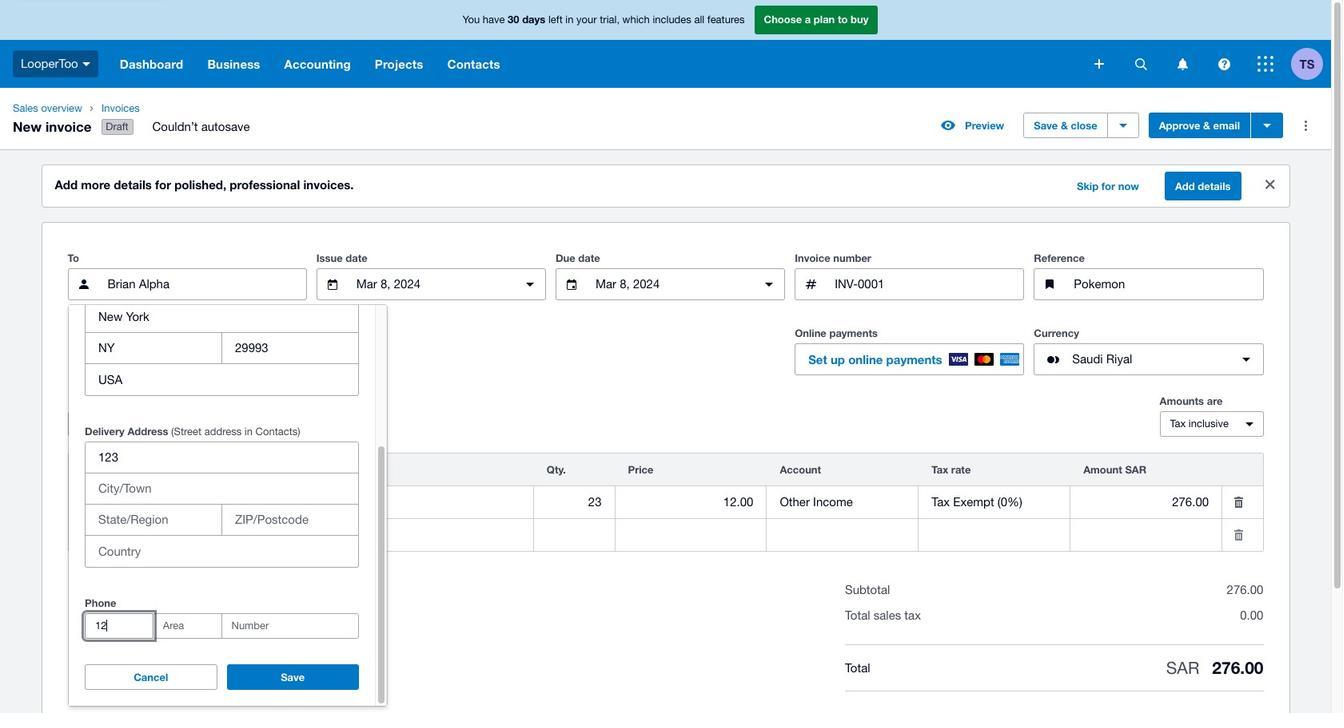 Task type: describe. For each thing, give the bounding box(es) containing it.
Spooky text field
[[261, 488, 533, 518]]

tax for tax inclusive
[[1170, 418, 1186, 430]]

total for total sales tax
[[845, 609, 870, 623]]

invoice
[[795, 252, 830, 265]]

business button
[[195, 40, 272, 88]]

sales overview link
[[6, 101, 89, 117]]

show/hide fields button
[[68, 412, 171, 437]]

account
[[780, 464, 821, 477]]

group containing delivery address
[[69, 92, 387, 707]]

projects button
[[363, 40, 435, 88]]

description
[[274, 464, 331, 477]]

add more details for polished, professional invoices.
[[55, 178, 354, 192]]

set
[[808, 353, 827, 367]]

amount
[[1084, 464, 1122, 477]]

you
[[463, 14, 480, 26]]

for inside button
[[1102, 180, 1115, 193]]

reference
[[1034, 252, 1085, 265]]

qty.
[[547, 464, 566, 477]]

approve & email
[[1159, 119, 1240, 132]]

0 vertical spatial payments
[[829, 327, 878, 340]]

to
[[838, 13, 848, 26]]

riyal
[[1106, 353, 1132, 366]]

1 state/region field from the top
[[86, 334, 221, 364]]

total for total
[[845, 662, 870, 675]]

remove image
[[1223, 487, 1255, 519]]

& for email
[[1203, 119, 1210, 132]]

number
[[833, 252, 871, 265]]

which
[[623, 14, 650, 26]]

more
[[81, 178, 111, 192]]

inclusive
[[1189, 418, 1229, 430]]

invoices.
[[303, 178, 354, 192]]

in inside the you have 30 days left in your trial, which includes all features
[[566, 14, 574, 26]]

more date options image for due date
[[753, 269, 785, 301]]

(street
[[171, 426, 202, 438]]

issue
[[316, 252, 343, 265]]

saudi
[[1072, 353, 1103, 366]]

fields
[[134, 418, 161, 431]]

choose a plan to buy
[[764, 13, 869, 26]]

cancel button
[[85, 665, 217, 691]]

country field for 1st the "state/region" field from the bottom of the page
[[86, 537, 358, 567]]

tax inclusive button
[[1160, 412, 1264, 437]]

tax inclusive
[[1170, 418, 1229, 430]]

your
[[577, 14, 597, 26]]

couldn't autosave
[[152, 120, 250, 134]]

new
[[13, 118, 42, 135]]

subtotal
[[845, 584, 890, 597]]

couldn't
[[152, 120, 198, 134]]

add details
[[1175, 180, 1231, 193]]

features
[[707, 14, 745, 26]]

saudi riyal button
[[1034, 344, 1264, 376]]

address
[[204, 426, 242, 438]]

1 city/town field from the top
[[86, 302, 358, 333]]

close
[[1071, 119, 1098, 132]]

invoices
[[101, 102, 140, 114]]

more invoice options image
[[1290, 110, 1322, 142]]

dashboard link
[[108, 40, 195, 88]]

details inside the "add details" button
[[1198, 180, 1231, 193]]

2 city/town field from the top
[[86, 474, 358, 505]]

zip/postcode field for "country" field for 2nd the "state/region" field from the bottom of the page
[[222, 334, 358, 364]]

sar inside invoice line item list element
[[1125, 464, 1147, 477]]

contacts)
[[256, 426, 300, 438]]

amount sar
[[1084, 464, 1147, 477]]

online
[[795, 327, 827, 340]]

sales overview
[[13, 102, 82, 114]]

sales
[[874, 609, 901, 623]]

due
[[556, 252, 575, 265]]

add details button
[[1165, 172, 1241, 201]]

due date
[[556, 252, 600, 265]]

Area field
[[153, 615, 221, 639]]

polished,
[[174, 178, 226, 192]]

close image
[[1265, 180, 1275, 190]]

more line item options element
[[1223, 454, 1263, 486]]

show/hide
[[78, 418, 131, 431]]

country field for 2nd the "state/region" field from the bottom of the page
[[86, 365, 358, 395]]

skip for now button
[[1067, 174, 1149, 199]]

online payments
[[795, 327, 878, 340]]

left
[[548, 14, 563, 26]]

item
[[122, 464, 144, 477]]

amounts are
[[1160, 395, 1223, 408]]

1 horizontal spatial sar
[[1166, 659, 1200, 678]]

tax rate
[[932, 464, 971, 477]]

30
[[508, 13, 519, 26]]

autosave
[[201, 120, 250, 134]]

Issue date text field
[[355, 270, 508, 300]]

accounting
[[284, 57, 351, 71]]

delivery address (street address in contacts)
[[85, 425, 300, 438]]

trial,
[[600, 14, 620, 26]]

276.00 for subtotal
[[1227, 584, 1264, 597]]

overview
[[41, 102, 82, 114]]

to
[[68, 252, 79, 265]]

ts
[[1300, 56, 1315, 71]]

remove image
[[1223, 520, 1255, 552]]

invoices link
[[95, 101, 263, 117]]

approve
[[1159, 119, 1200, 132]]



Task type: vqa. For each thing, say whether or not it's contained in the screenshot.
middle AND
no



Task type: locate. For each thing, give the bounding box(es) containing it.
state/region field up fields
[[86, 334, 221, 364]]

are
[[1207, 395, 1223, 408]]

in right left
[[566, 14, 574, 26]]

for left now
[[1102, 180, 1115, 193]]

have
[[483, 14, 505, 26]]

1 more date options image from the left
[[514, 269, 546, 301]]

buy
[[851, 13, 869, 26]]

276.00
[[1227, 584, 1264, 597], [1212, 659, 1264, 679]]

0 vertical spatial tax
[[1170, 418, 1186, 430]]

save & close button
[[1024, 113, 1108, 138]]

in right address
[[245, 426, 253, 438]]

1 vertical spatial total
[[845, 662, 870, 675]]

1 country field from the top
[[86, 365, 358, 395]]

0 horizontal spatial &
[[1061, 119, 1068, 132]]

1 vertical spatial save
[[281, 672, 305, 685]]

total down subtotal
[[845, 609, 870, 623]]

Invoice number text field
[[833, 270, 1024, 300]]

save down number field
[[281, 672, 305, 685]]

1 vertical spatial in
[[245, 426, 253, 438]]

add for add more details for polished, professional invoices.
[[55, 178, 78, 192]]

rate
[[951, 464, 971, 477]]

0 vertical spatial total
[[845, 609, 870, 623]]

loopertoo
[[21, 57, 78, 70]]

& inside button
[[1061, 119, 1068, 132]]

skip for now
[[1077, 180, 1139, 193]]

0 vertical spatial save
[[1034, 119, 1058, 132]]

0 horizontal spatial in
[[245, 426, 253, 438]]

preview button
[[932, 113, 1014, 138]]

1 vertical spatial sar
[[1166, 659, 1200, 678]]

invoice number
[[795, 252, 871, 265]]

Number field
[[222, 615, 358, 639]]

you have 30 days left in your trial, which includes all features
[[463, 13, 745, 26]]

details left the close button
[[1198, 180, 1231, 193]]

1 horizontal spatial more date options image
[[753, 269, 785, 301]]

Code field
[[86, 615, 153, 639]]

email
[[1213, 119, 1240, 132]]

Reference text field
[[1072, 270, 1263, 300]]

date right due
[[578, 252, 600, 265]]

date for due date
[[578, 252, 600, 265]]

a
[[805, 13, 811, 26]]

1 horizontal spatial &
[[1203, 119, 1210, 132]]

banner
[[0, 0, 1331, 88]]

save left close
[[1034, 119, 1058, 132]]

sar
[[1125, 464, 1147, 477], [1166, 659, 1200, 678]]

tax left rate
[[932, 464, 948, 477]]

1 vertical spatial city/town field
[[86, 474, 358, 505]]

1 vertical spatial state/region field
[[86, 505, 221, 536]]

1 vertical spatial payments
[[886, 353, 942, 367]]

0 vertical spatial 276.00
[[1227, 584, 1264, 597]]

date for issue date
[[346, 252, 368, 265]]

ts button
[[1291, 40, 1331, 88]]

State/Region field
[[86, 334, 221, 364], [86, 505, 221, 536]]

state/region field down the item
[[86, 505, 221, 536]]

tax down amounts
[[1170, 418, 1186, 430]]

more date options image
[[514, 269, 546, 301], [753, 269, 785, 301]]

2 total from the top
[[845, 662, 870, 675]]

1 zip/postcode field from the top
[[222, 334, 358, 364]]

for left polished,
[[155, 178, 171, 192]]

& inside button
[[1203, 119, 1210, 132]]

total sales tax
[[845, 609, 921, 623]]

save for save
[[281, 672, 305, 685]]

1 vertical spatial tax
[[932, 464, 948, 477]]

save & close
[[1034, 119, 1098, 132]]

0 horizontal spatial tax
[[932, 464, 948, 477]]

saudi riyal
[[1072, 353, 1132, 366]]

0 horizontal spatial save
[[281, 672, 305, 685]]

None field
[[534, 488, 614, 518], [615, 488, 766, 518], [767, 488, 918, 518], [919, 488, 1070, 518], [1071, 488, 1222, 518], [534, 521, 614, 551], [615, 521, 766, 551], [1071, 521, 1222, 551], [534, 488, 614, 518], [615, 488, 766, 518], [767, 488, 918, 518], [919, 488, 1070, 518], [1071, 488, 1222, 518], [534, 521, 614, 551], [615, 521, 766, 551], [1071, 521, 1222, 551]]

total
[[845, 609, 870, 623], [845, 662, 870, 675]]

0 vertical spatial state/region field
[[86, 334, 221, 364]]

save for save & close
[[1034, 119, 1058, 132]]

tax
[[905, 609, 921, 623]]

draft
[[106, 121, 129, 133]]

payments up online
[[829, 327, 878, 340]]

includes
[[653, 14, 691, 26]]

add right now
[[1175, 180, 1195, 193]]

choose
[[764, 13, 802, 26]]

now
[[1118, 180, 1139, 193]]

set up online payments button
[[795, 344, 1024, 376]]

& for close
[[1061, 119, 1068, 132]]

show/hide fields
[[78, 418, 161, 431]]

1 horizontal spatial date
[[578, 252, 600, 265]]

1 horizontal spatial save
[[1034, 119, 1058, 132]]

svg image inside loopertoo popup button
[[82, 62, 90, 66]]

1 horizontal spatial for
[[1102, 180, 1115, 193]]

2 country field from the top
[[86, 537, 358, 567]]

2 & from the left
[[1203, 119, 1210, 132]]

None text field
[[261, 521, 533, 551]]

approve & email button
[[1149, 113, 1250, 138]]

invoice line item list element
[[68, 453, 1264, 553]]

currency
[[1034, 327, 1079, 340]]

set up online payments
[[808, 353, 942, 367]]

date
[[346, 252, 368, 265], [578, 252, 600, 265]]

0 vertical spatial country field
[[86, 365, 358, 395]]

preview
[[965, 119, 1004, 132]]

276.00 down 0.00
[[1212, 659, 1264, 679]]

for
[[155, 178, 171, 192], [1102, 180, 1115, 193]]

amounts
[[1160, 395, 1204, 408]]

more date options image for issue date
[[514, 269, 546, 301]]

plan
[[814, 13, 835, 26]]

save inside save & close button
[[1034, 119, 1058, 132]]

online
[[848, 353, 883, 367]]

projects
[[375, 57, 423, 71]]

& left email
[[1203, 119, 1210, 132]]

zip/postcode field for "country" field for 1st the "state/region" field from the bottom of the page
[[222, 505, 358, 536]]

add
[[55, 178, 78, 192], [1175, 180, 1195, 193]]

Country field
[[86, 365, 358, 395], [86, 537, 358, 567]]

issue date
[[316, 252, 368, 265]]

1 date from the left
[[346, 252, 368, 265]]

phone
[[85, 597, 116, 610]]

all
[[694, 14, 705, 26]]

up
[[831, 353, 845, 367]]

days
[[522, 13, 546, 26]]

payments
[[829, 327, 878, 340], [886, 353, 942, 367]]

payments right online
[[886, 353, 942, 367]]

business
[[207, 57, 260, 71]]

save button
[[227, 665, 359, 691]]

1 vertical spatial zip/postcode field
[[222, 505, 358, 536]]

total down total sales tax at right bottom
[[845, 662, 870, 675]]

2 date from the left
[[578, 252, 600, 265]]

cancel
[[134, 672, 168, 685]]

tax inside invoice line item list element
[[932, 464, 948, 477]]

2 more date options image from the left
[[753, 269, 785, 301]]

tax for tax rate
[[932, 464, 948, 477]]

0 horizontal spatial sar
[[1125, 464, 1147, 477]]

in inside delivery address (street address in contacts)
[[245, 426, 253, 438]]

add inside button
[[1175, 180, 1195, 193]]

contacts button
[[435, 40, 512, 88]]

price
[[628, 464, 654, 477]]

276.00 for sar
[[1212, 659, 1264, 679]]

group
[[69, 92, 387, 707], [85, 614, 359, 640]]

svg image
[[1218, 58, 1230, 70]]

0 vertical spatial sar
[[1125, 464, 1147, 477]]

2 zip/postcode field from the top
[[222, 505, 358, 536]]

new invoice
[[13, 118, 92, 135]]

1 vertical spatial country field
[[86, 537, 358, 567]]

& left close
[[1061, 119, 1068, 132]]

0.00
[[1240, 609, 1264, 623]]

0 vertical spatial in
[[566, 14, 574, 26]]

1 total from the top
[[845, 609, 870, 623]]

dashboard
[[120, 57, 183, 71]]

svg image
[[1258, 56, 1274, 72], [1135, 58, 1147, 70], [1177, 58, 1188, 70], [1095, 59, 1104, 69], [82, 62, 90, 66]]

1 horizontal spatial payments
[[886, 353, 942, 367]]

invoice number element
[[795, 269, 1024, 301]]

City/Town field
[[86, 302, 358, 333], [86, 474, 358, 505]]

close button
[[1254, 169, 1286, 201]]

banner containing ts
[[0, 0, 1331, 88]]

1 horizontal spatial details
[[1198, 180, 1231, 193]]

0 horizontal spatial details
[[114, 178, 152, 192]]

tax inside popup button
[[1170, 418, 1186, 430]]

payments inside "popup button"
[[886, 353, 942, 367]]

Due date text field
[[594, 270, 747, 300]]

tax
[[1170, 418, 1186, 430], [932, 464, 948, 477]]

save inside save button
[[281, 672, 305, 685]]

1 horizontal spatial add
[[1175, 180, 1195, 193]]

loopertoo button
[[0, 40, 108, 88]]

details right more
[[114, 178, 152, 192]]

skip
[[1077, 180, 1099, 193]]

0 horizontal spatial for
[[155, 178, 171, 192]]

professional
[[230, 178, 300, 192]]

1 horizontal spatial in
[[566, 14, 574, 26]]

Line 1 field
[[86, 443, 358, 473]]

1 & from the left
[[1061, 119, 1068, 132]]

0 vertical spatial zip/postcode field
[[222, 334, 358, 364]]

sales
[[13, 102, 38, 114]]

1 vertical spatial 276.00
[[1212, 659, 1264, 679]]

details
[[114, 178, 152, 192], [1198, 180, 1231, 193]]

accounting button
[[272, 40, 363, 88]]

0 vertical spatial city/town field
[[86, 302, 358, 333]]

0 horizontal spatial payments
[[829, 327, 878, 340]]

0 horizontal spatial date
[[346, 252, 368, 265]]

in
[[566, 14, 574, 26], [245, 426, 253, 438]]

invoice
[[45, 118, 92, 135]]

1 horizontal spatial tax
[[1170, 418, 1186, 430]]

276.00 up 0.00
[[1227, 584, 1264, 597]]

add left more
[[55, 178, 78, 192]]

0 horizontal spatial add
[[55, 178, 78, 192]]

2 state/region field from the top
[[86, 505, 221, 536]]

ZIP/Postcode field
[[222, 334, 358, 364], [222, 505, 358, 536]]

0 horizontal spatial more date options image
[[514, 269, 546, 301]]

delivery
[[85, 425, 125, 438]]

contacts
[[447, 57, 500, 71]]

add for add details
[[1175, 180, 1195, 193]]

date right issue
[[346, 252, 368, 265]]



